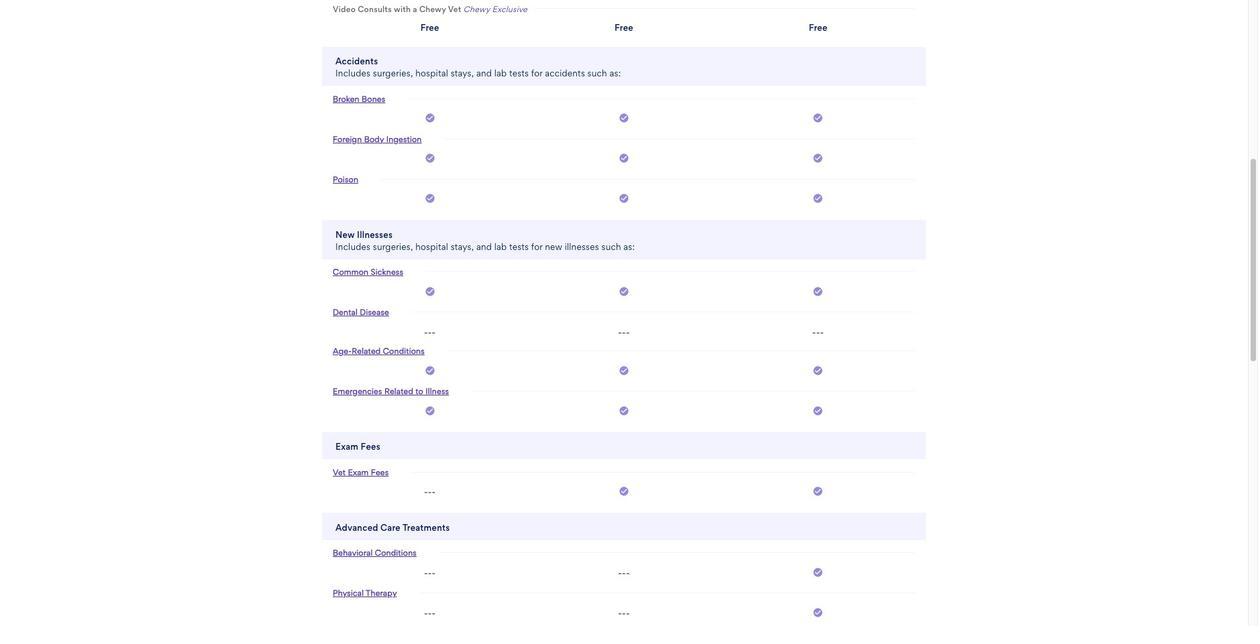 Task type: vqa. For each thing, say whether or not it's contained in the screenshot.
hospital within the Accidents Includes surgeries, hospital stays, and lab tests for accidents such as:
yes



Task type: describe. For each thing, give the bounding box(es) containing it.
vet inside button
[[333, 468, 346, 478]]

care
[[381, 522, 401, 533]]

behavioral
[[333, 548, 373, 558]]

such inside new illnesses includes surgeries, hospital stays, and lab tests for new illnesses such as:
[[602, 241, 621, 252]]

illnesses
[[357, 229, 393, 240]]

emergencies related to illness
[[333, 387, 449, 397]]

stays, inside new illnesses includes surgeries, hospital stays, and lab tests for new illnesses such as:
[[451, 241, 474, 252]]

vet exam fees
[[333, 468, 389, 478]]

common
[[333, 267, 369, 277]]

for inside new illnesses includes surgeries, hospital stays, and lab tests for new illnesses such as:
[[531, 241, 543, 252]]

0 vertical spatial fees
[[361, 442, 380, 452]]

bones
[[362, 94, 385, 104]]

hospital inside new illnesses includes surgeries, hospital stays, and lab tests for new illnesses such as:
[[416, 241, 448, 252]]

such inside accidents includes surgeries, hospital stays, and lab tests for accidents such as:
[[588, 68, 607, 79]]

consults
[[358, 4, 392, 14]]

3 free from the left
[[809, 22, 828, 33]]

2 free from the left
[[615, 22, 633, 33]]

related for emergencies
[[384, 387, 413, 397]]

foreign body ingestion
[[333, 134, 422, 144]]

to
[[416, 387, 423, 397]]

common sickness button
[[325, 259, 411, 286]]

advanced care treatments
[[336, 522, 450, 533]]

accidents
[[545, 68, 585, 79]]

broken bones
[[333, 94, 385, 104]]

exam inside button
[[348, 468, 369, 478]]

advanced
[[336, 522, 378, 533]]

stays, inside accidents includes surgeries, hospital stays, and lab tests for accidents such as:
[[451, 68, 474, 79]]

broken
[[333, 94, 360, 104]]

physical therapy
[[333, 589, 397, 599]]

1 free from the left
[[421, 22, 439, 33]]

dental disease button
[[325, 300, 397, 326]]

and inside new illnesses includes surgeries, hospital stays, and lab tests for new illnesses such as:
[[476, 241, 492, 252]]

exclusive
[[492, 4, 527, 14]]

dental
[[333, 308, 358, 318]]

new illnesses includes surgeries, hospital stays, and lab tests for new illnesses such as:
[[336, 229, 635, 252]]

1 vertical spatial conditions
[[375, 548, 417, 558]]

a
[[413, 4, 417, 14]]

broken bones button
[[325, 86, 394, 113]]



Task type: locate. For each thing, give the bounding box(es) containing it.
1 vertical spatial hospital
[[416, 241, 448, 252]]

2 lab from the top
[[494, 241, 507, 252]]

2 stays, from the top
[[451, 241, 474, 252]]

1 tests from the top
[[509, 68, 529, 79]]

0 vertical spatial hospital
[[416, 68, 448, 79]]

1 vertical spatial surgeries,
[[373, 241, 413, 252]]

1 vertical spatial exam
[[348, 468, 369, 478]]

0 vertical spatial includes
[[336, 68, 371, 79]]

2 includes from the top
[[336, 241, 371, 252]]

0 vertical spatial related
[[352, 346, 381, 357]]

foreign
[[333, 134, 362, 144]]

1 surgeries, from the top
[[373, 68, 413, 79]]

chewy
[[419, 4, 446, 14], [463, 4, 490, 14]]

fees up vet exam fees
[[361, 442, 380, 452]]

vet right a
[[448, 4, 461, 14]]

fees inside button
[[371, 468, 389, 478]]

1 vertical spatial for
[[531, 241, 543, 252]]

1 vertical spatial vet
[[333, 468, 346, 478]]

1 vertical spatial lab
[[494, 241, 507, 252]]

stays,
[[451, 68, 474, 79], [451, 241, 474, 252]]

0 vertical spatial for
[[531, 68, 543, 79]]

2 hospital from the top
[[416, 241, 448, 252]]

related for age-
[[352, 346, 381, 357]]

age-related conditions
[[333, 346, 425, 357]]

-
[[424, 327, 428, 338], [428, 327, 432, 338], [432, 327, 436, 338], [618, 327, 622, 338], [622, 327, 626, 338], [626, 327, 630, 338], [812, 327, 816, 338], [816, 327, 820, 338], [820, 327, 824, 338], [424, 487, 428, 498], [428, 487, 432, 498], [432, 487, 436, 498], [424, 568, 428, 579], [428, 568, 432, 579], [432, 568, 436, 579], [618, 568, 622, 579], [622, 568, 626, 579], [626, 568, 630, 579], [424, 608, 428, 619], [428, 608, 432, 619], [432, 608, 436, 619], [618, 608, 622, 619], [622, 608, 626, 619], [626, 608, 630, 619]]

lab inside accidents includes surgeries, hospital stays, and lab tests for accidents such as:
[[494, 68, 507, 79]]

hospital
[[416, 68, 448, 79], [416, 241, 448, 252]]

1 vertical spatial such
[[602, 241, 621, 252]]

accidents
[[336, 56, 378, 66]]

2 surgeries, from the top
[[373, 241, 413, 252]]

vet
[[448, 4, 461, 14], [333, 468, 346, 478]]

1 horizontal spatial as:
[[624, 241, 635, 252]]

age-related conditions button
[[325, 339, 433, 365]]

as: right illnesses
[[624, 241, 635, 252]]

included image
[[619, 113, 629, 123], [813, 113, 824, 126], [619, 153, 629, 164], [425, 193, 435, 207], [619, 193, 629, 207], [813, 193, 824, 204], [425, 286, 435, 300], [425, 286, 435, 297], [619, 286, 629, 297], [813, 286, 824, 300], [813, 286, 824, 297], [425, 365, 435, 376], [619, 365, 629, 379], [813, 365, 824, 379], [813, 365, 824, 376], [425, 406, 435, 416], [619, 406, 629, 416], [813, 406, 824, 419], [813, 406, 824, 416], [813, 567, 824, 581], [813, 567, 824, 578], [813, 608, 824, 621]]

as: inside accidents includes surgeries, hospital stays, and lab tests for accidents such as:
[[610, 68, 621, 79]]

new
[[336, 229, 355, 240]]

1 and from the top
[[476, 68, 492, 79]]

emergencies related to illness button
[[325, 379, 457, 406]]

and inside accidents includes surgeries, hospital stays, and lab tests for accidents such as:
[[476, 68, 492, 79]]

body
[[364, 134, 384, 144]]

2 horizontal spatial free
[[809, 22, 828, 33]]

2 and from the top
[[476, 241, 492, 252]]

for left the new
[[531, 241, 543, 252]]

vet down the exam fees
[[333, 468, 346, 478]]

video
[[333, 4, 356, 14]]

1 chewy from the left
[[419, 4, 446, 14]]

as:
[[610, 68, 621, 79], [624, 241, 635, 252]]

for
[[531, 68, 543, 79], [531, 241, 543, 252]]

1 vertical spatial stays,
[[451, 241, 474, 252]]

0 vertical spatial lab
[[494, 68, 507, 79]]

1 lab from the top
[[494, 68, 507, 79]]

surgeries, up bones
[[373, 68, 413, 79]]

as: inside new illnesses includes surgeries, hospital stays, and lab tests for new illnesses such as:
[[624, 241, 635, 252]]

for left accidents at the top
[[531, 68, 543, 79]]

conditions down advanced care treatments
[[375, 548, 417, 558]]

1 hospital from the top
[[416, 68, 448, 79]]

for inside accidents includes surgeries, hospital stays, and lab tests for accidents such as:
[[531, 68, 543, 79]]

1 horizontal spatial vet
[[448, 4, 461, 14]]

chewy right a
[[419, 4, 446, 14]]

exam
[[336, 442, 358, 452], [348, 468, 369, 478]]

surgeries, inside accidents includes surgeries, hospital stays, and lab tests for accidents such as:
[[373, 68, 413, 79]]

behavioral conditions button
[[325, 541, 425, 567]]

1 horizontal spatial related
[[384, 387, 413, 397]]

---
[[424, 327, 436, 338], [618, 327, 630, 338], [812, 327, 824, 338], [424, 487, 436, 498], [424, 568, 436, 579], [618, 568, 630, 579], [424, 608, 436, 619], [618, 608, 630, 619]]

0 vertical spatial tests
[[509, 68, 529, 79]]

conditions
[[383, 346, 425, 357], [375, 548, 417, 558]]

therapy
[[366, 589, 397, 599]]

1 horizontal spatial chewy
[[463, 4, 490, 14]]

fees down the exam fees
[[371, 468, 389, 478]]

fees
[[361, 442, 380, 452], [371, 468, 389, 478]]

physical therapy button
[[325, 581, 405, 608]]

includes inside new illnesses includes surgeries, hospital stays, and lab tests for new illnesses such as:
[[336, 241, 371, 252]]

new
[[545, 241, 562, 252]]

related down the dental disease button
[[352, 346, 381, 357]]

tests inside accidents includes surgeries, hospital stays, and lab tests for accidents such as:
[[509, 68, 529, 79]]

includes down the new
[[336, 241, 371, 252]]

0 horizontal spatial vet
[[333, 468, 346, 478]]

such right accidents at the top
[[588, 68, 607, 79]]

includes
[[336, 68, 371, 79], [336, 241, 371, 252]]

illnesses
[[565, 241, 599, 252]]

tests left the new
[[509, 241, 529, 252]]

1 vertical spatial includes
[[336, 241, 371, 252]]

treatments
[[403, 522, 450, 533]]

video consults with a chewy vet chewy exclusive
[[333, 4, 527, 14]]

0 vertical spatial as:
[[610, 68, 621, 79]]

1 vertical spatial tests
[[509, 241, 529, 252]]

0 vertical spatial surgeries,
[[373, 68, 413, 79]]

included image
[[425, 113, 435, 126], [425, 113, 435, 123], [619, 113, 629, 126], [813, 113, 824, 123], [425, 153, 435, 166], [425, 153, 435, 164], [619, 153, 629, 166], [813, 153, 824, 166], [813, 153, 824, 164], [425, 193, 435, 204], [619, 193, 629, 204], [813, 193, 824, 207], [619, 286, 629, 300], [425, 365, 435, 379], [619, 365, 629, 376], [425, 406, 435, 419], [619, 406, 629, 419], [619, 487, 629, 500], [619, 487, 629, 497], [813, 487, 824, 500], [813, 487, 824, 497], [813, 608, 824, 618]]

conditions up emergencies related to illness
[[383, 346, 425, 357]]

1 vertical spatial fees
[[371, 468, 389, 478]]

0 horizontal spatial free
[[421, 22, 439, 33]]

sickness
[[371, 267, 403, 277]]

and
[[476, 68, 492, 79], [476, 241, 492, 252]]

related left to at the left
[[384, 387, 413, 397]]

0 vertical spatial stays,
[[451, 68, 474, 79]]

as: right accidents at the top
[[610, 68, 621, 79]]

2 chewy from the left
[[463, 4, 490, 14]]

tests inside new illnesses includes surgeries, hospital stays, and lab tests for new illnesses such as:
[[509, 241, 529, 252]]

ingestion
[[386, 134, 422, 144]]

foreign body ingestion button
[[325, 126, 430, 153]]

surgeries, down illnesses on the top
[[373, 241, 413, 252]]

vet exam fees button
[[325, 460, 397, 487]]

lab left accidents at the top
[[494, 68, 507, 79]]

1 vertical spatial related
[[384, 387, 413, 397]]

tests
[[509, 68, 529, 79], [509, 241, 529, 252]]

1 vertical spatial and
[[476, 241, 492, 252]]

2 tests from the top
[[509, 241, 529, 252]]

includes inside accidents includes surgeries, hospital stays, and lab tests for accidents such as:
[[336, 68, 371, 79]]

emergencies
[[333, 387, 382, 397]]

2 for from the top
[[531, 241, 543, 252]]

hospital inside accidents includes surgeries, hospital stays, and lab tests for accidents such as:
[[416, 68, 448, 79]]

poison button
[[325, 166, 366, 193]]

common sickness
[[333, 267, 403, 277]]

1 horizontal spatial free
[[615, 22, 633, 33]]

lab inside new illnesses includes surgeries, hospital stays, and lab tests for new illnesses such as:
[[494, 241, 507, 252]]

such right illnesses
[[602, 241, 621, 252]]

exam down the exam fees
[[348, 468, 369, 478]]

exam up vet exam fees
[[336, 442, 358, 452]]

tests left accidents at the top
[[509, 68, 529, 79]]

lab left the new
[[494, 241, 507, 252]]

1 vertical spatial as:
[[624, 241, 635, 252]]

behavioral conditions
[[333, 548, 417, 558]]

dental disease
[[333, 308, 389, 318]]

related
[[352, 346, 381, 357], [384, 387, 413, 397]]

0 vertical spatial exam
[[336, 442, 358, 452]]

chewy left exclusive
[[463, 4, 490, 14]]

0 vertical spatial and
[[476, 68, 492, 79]]

0 horizontal spatial chewy
[[419, 4, 446, 14]]

1 stays, from the top
[[451, 68, 474, 79]]

not included element
[[424, 326, 436, 339], [618, 326, 630, 339], [812, 326, 824, 339], [424, 487, 436, 499], [424, 567, 436, 579], [618, 567, 630, 579], [424, 608, 436, 620], [618, 608, 630, 620]]

physical
[[333, 589, 364, 599]]

such
[[588, 68, 607, 79], [602, 241, 621, 252]]

0 horizontal spatial related
[[352, 346, 381, 357]]

1 includes from the top
[[336, 68, 371, 79]]

illness
[[426, 387, 449, 397]]

lab
[[494, 68, 507, 79], [494, 241, 507, 252]]

0 vertical spatial vet
[[448, 4, 461, 14]]

surgeries,
[[373, 68, 413, 79], [373, 241, 413, 252]]

accidents includes surgeries, hospital stays, and lab tests for accidents such as:
[[336, 56, 621, 79]]

free
[[421, 22, 439, 33], [615, 22, 633, 33], [809, 22, 828, 33]]

with
[[394, 4, 411, 14]]

poison
[[333, 174, 358, 184]]

0 vertical spatial conditions
[[383, 346, 425, 357]]

0 vertical spatial such
[[588, 68, 607, 79]]

includes down accidents
[[336, 68, 371, 79]]

exam fees
[[336, 442, 380, 452]]

0 horizontal spatial as:
[[610, 68, 621, 79]]

disease
[[360, 308, 389, 318]]

surgeries, inside new illnesses includes surgeries, hospital stays, and lab tests for new illnesses such as:
[[373, 241, 413, 252]]

age-
[[333, 346, 352, 357]]

1 for from the top
[[531, 68, 543, 79]]



